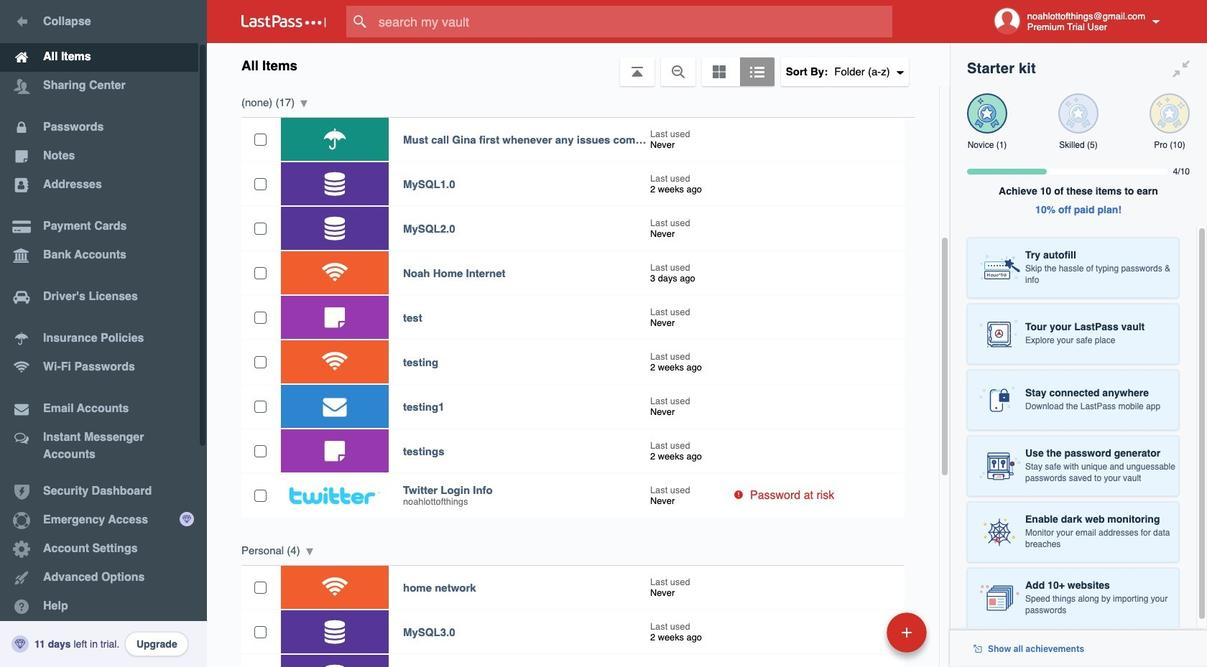 Task type: locate. For each thing, give the bounding box(es) containing it.
lastpass image
[[241, 15, 326, 28]]

Search search field
[[346, 6, 921, 37]]

vault options navigation
[[207, 43, 950, 86]]

new item element
[[788, 612, 932, 653]]



Task type: describe. For each thing, give the bounding box(es) containing it.
new item navigation
[[788, 609, 936, 668]]

main navigation navigation
[[0, 0, 207, 668]]

search my vault text field
[[346, 6, 921, 37]]



